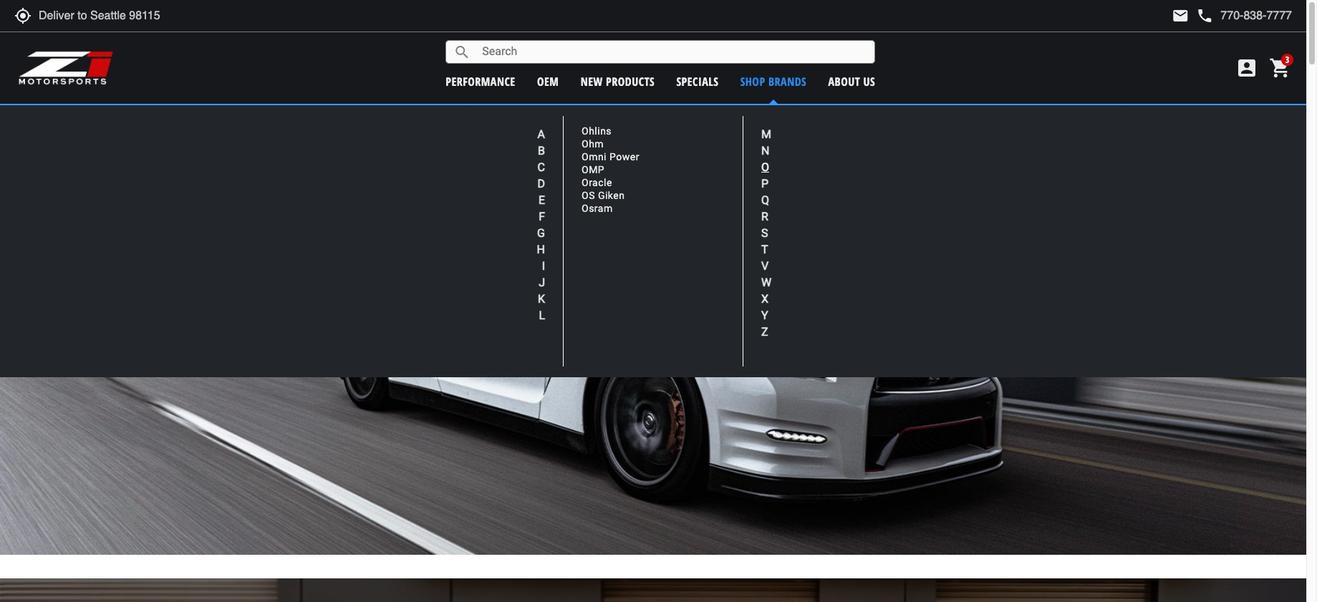 Task type: vqa. For each thing, say whether or not it's contained in the screenshot.
G37X on the bottom of the page
no



Task type: describe. For each thing, give the bounding box(es) containing it.
new products link
[[581, 73, 655, 89]]

ohlins link
[[582, 126, 612, 137]]

power
[[609, 151, 639, 163]]

oem
[[537, 73, 559, 89]]

specials link
[[676, 73, 719, 89]]

y
[[761, 309, 768, 322]]

specials
[[676, 73, 719, 89]]

os
[[582, 190, 595, 201]]

(change
[[712, 112, 745, 125]]

model)
[[748, 112, 777, 125]]

products
[[606, 73, 655, 89]]

win this truck shop now to get automatically entered image
[[0, 579, 1306, 602]]

shop brands
[[740, 73, 807, 89]]

performance link
[[446, 73, 515, 89]]

a b c d e f g h i j k l
[[537, 127, 545, 322]]

ohm link
[[582, 138, 604, 150]]

omp
[[582, 164, 605, 176]]

omni
[[582, 151, 607, 163]]

search
[[453, 43, 471, 61]]

i
[[542, 259, 545, 273]]

x
[[761, 292, 768, 306]]

l
[[539, 309, 545, 322]]

e
[[538, 193, 545, 207]]

os giken link
[[582, 190, 625, 201]]

giken
[[598, 190, 625, 201]]

omp link
[[582, 164, 605, 176]]

h
[[537, 243, 545, 256]]

Search search field
[[471, 41, 875, 63]]

(change model) link
[[712, 112, 777, 125]]

phone link
[[1196, 7, 1292, 24]]

a
[[538, 127, 545, 141]]

shop brands link
[[740, 73, 807, 89]]

shopping_cart link
[[1265, 57, 1292, 79]]

j
[[539, 276, 545, 289]]

r35
[[686, 111, 707, 125]]

m n o p q r s t v w x y z
[[761, 127, 771, 339]]

d
[[537, 177, 545, 190]]

z
[[761, 325, 768, 339]]

osram
[[582, 203, 613, 214]]

r
[[761, 210, 768, 223]]

shop
[[740, 73, 765, 89]]

r35 gtr mods take your r35 to the next level image
[[0, 133, 1306, 555]]

o
[[761, 160, 769, 174]]



Task type: locate. For each thing, give the bounding box(es) containing it.
account_box
[[1235, 57, 1258, 79]]

s
[[761, 226, 768, 240]]

oem link
[[537, 73, 559, 89]]

new products
[[581, 73, 655, 89]]

brands
[[768, 73, 807, 89]]

mail phone
[[1172, 7, 1213, 24]]

currently shopping: r35 (change model)
[[578, 111, 777, 125]]

about us link
[[828, 73, 875, 89]]

phone
[[1196, 7, 1213, 24]]

p
[[761, 177, 769, 190]]

account_box link
[[1232, 57, 1262, 79]]

osram link
[[582, 203, 613, 214]]

b
[[538, 144, 545, 158]]

performance
[[446, 73, 515, 89]]

n
[[761, 144, 769, 158]]

my_location
[[14, 7, 32, 24]]

us
[[863, 73, 875, 89]]

shopping_cart
[[1269, 57, 1292, 79]]

about
[[828, 73, 860, 89]]

oracle link
[[582, 177, 612, 189]]

q
[[761, 193, 769, 207]]

f
[[539, 210, 545, 223]]

currently
[[578, 111, 627, 125]]

shopping:
[[630, 111, 683, 125]]

ohm
[[582, 138, 604, 150]]

ohlins ohm omni power omp oracle os giken osram
[[582, 126, 639, 214]]

omni power link
[[582, 151, 639, 163]]

m
[[761, 127, 771, 141]]

g
[[537, 226, 545, 240]]

new
[[581, 73, 603, 89]]

mail link
[[1172, 7, 1189, 24]]

mail
[[1172, 7, 1189, 24]]

oracle
[[582, 177, 612, 189]]

ohlins
[[582, 126, 612, 137]]

k
[[538, 292, 545, 306]]

c
[[538, 160, 545, 174]]

t
[[761, 243, 768, 256]]

about us
[[828, 73, 875, 89]]

w
[[761, 276, 771, 289]]

v
[[761, 259, 769, 273]]

z1 motorsports logo image
[[18, 50, 114, 86]]



